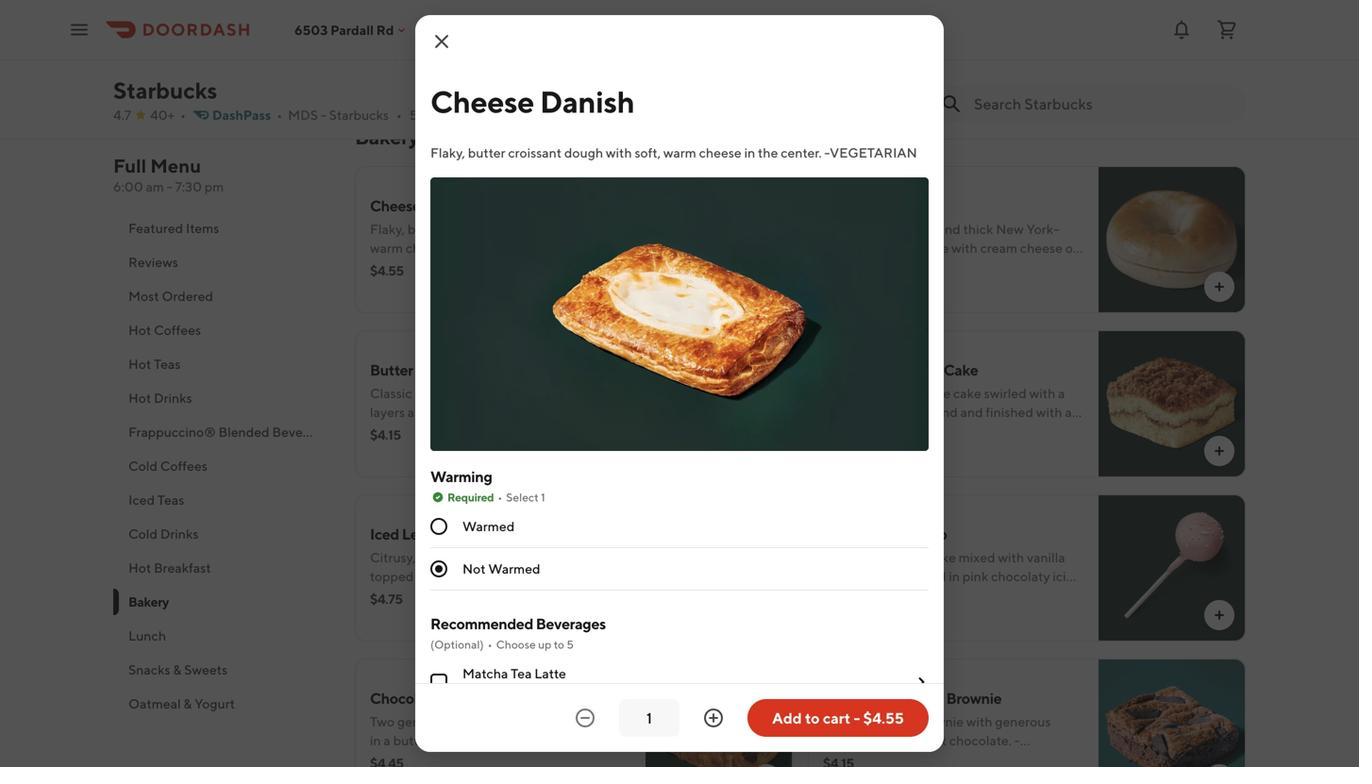 Task type: locate. For each thing, give the bounding box(es) containing it.
teas inside hot teas button
[[154, 356, 181, 372]]

topped down citrusy,
[[370, 569, 414, 584]]

- inside button
[[854, 709, 860, 727]]

1 horizontal spatial to
[[805, 709, 820, 727]]

new
[[996, 221, 1024, 237]]

mixed
[[892, 0, 929, 7], [959, 550, 996, 565]]

hot up hot drinks
[[128, 356, 151, 372]]

- inside cheese danish flaky, butter croissant dough with soft, warm cheese in the center.   -vegetarian $4.55
[[531, 240, 536, 256]]

generous
[[397, 714, 453, 730], [995, 714, 1051, 730]]

hot coffees button
[[113, 313, 332, 347]]

danish inside dialog
[[540, 84, 635, 119]]

1 vertical spatial &
[[183, 696, 192, 712]]

cheese for cheese danish flaky, butter croissant dough with soft, warm cheese in the center.   -vegetarian $4.55
[[370, 197, 421, 215]]

0 horizontal spatial $4.55
[[370, 263, 404, 278]]

vanilla up dipped
[[887, 550, 925, 565]]

chocolate up semisweet on the bottom
[[853, 714, 912, 730]]

cold up the iced teas
[[128, 458, 158, 474]]

• left mds
[[277, 107, 282, 123]]

classic up style
[[823, 221, 865, 237]]

1 chocolate from the left
[[512, 714, 571, 730]]

double chocolate brownie rich chocolate brownie with generous chunks of semisweet chocolate.  - vegetarian
[[823, 690, 1051, 768]]

yogurt
[[195, 696, 235, 712]]

add item to cart image for butter croissant
[[759, 444, 774, 459]]

topped
[[370, 569, 414, 584], [849, 588, 892, 603]]

beverages
[[272, 424, 335, 440], [536, 615, 606, 633]]

snacks & sweets button
[[113, 653, 332, 687]]

1 vertical spatial drinks
[[160, 526, 199, 542]]

and up "maintain"
[[823, 10, 846, 25]]

classic for butter
[[370, 386, 412, 401]]

hot down most
[[128, 322, 151, 338]]

cake up coffee
[[944, 361, 978, 379]]

croissant inside cheese danish dialog
[[508, 145, 562, 160]]

cake for cinnamon coffee cake
[[953, 386, 982, 401]]

brown inside the "chocolate croissant two generous pieces of chocolate wrapped in a butter croissant with soft, flaky layers and a golden-brown crust.  -vegetarian"
[[453, 752, 491, 768]]

1 horizontal spatial generous
[[995, 714, 1051, 730]]

vegetarian inside the iced lemon loaf citrusy, buttery, moist lemon pound cake topped with a sweet icing. -vegetarian $4.75
[[533, 569, 620, 584]]

center. inside cheese danish dialog
[[781, 145, 822, 160]]

• down "recommended"
[[488, 638, 492, 651]]

0 horizontal spatial center.
[[487, 240, 528, 256]]

0 vertical spatial crust.
[[531, 405, 564, 420]]

cake down pop
[[928, 550, 956, 565]]

chunks
[[823, 733, 866, 749]]

cheese danish dialog
[[415, 15, 944, 768]]

1 vertical spatial dough
[[504, 221, 543, 237]]

to left cart
[[805, 709, 820, 727]]

crust. down pieces
[[493, 752, 526, 768]]

0 vertical spatial warmed
[[463, 519, 515, 534]]

topped down buttercream,
[[849, 588, 892, 603]]

0 vertical spatial beverages
[[272, 424, 335, 440]]

coffee
[[912, 386, 951, 401]]

& right snacks
[[173, 662, 182, 678]]

0 vertical spatial or
[[880, 48, 893, 63]]

cake inside "birthday cake pop bite-sized vanilla cake mixed with vanilla buttercream, dipped in pink chocolaty icing and topped with white sprinkles.  - vegetarian"
[[928, 550, 956, 565]]

chocolate left decrease quantity by 1 icon
[[512, 714, 571, 730]]

soft, inside butter croissant classic butter croissant with soft, flaky layers and a golden-brown crust.  - vegetarian
[[540, 386, 566, 401]]

0 vertical spatial danish
[[540, 84, 635, 119]]

iced up the cold drinks
[[128, 492, 155, 508]]

cheese inside dialog
[[430, 84, 534, 119]]

wrapped
[[574, 714, 627, 730]]

mds - starbucks • 500 ft
[[288, 107, 449, 123]]

• inside "warming" group
[[498, 491, 502, 504]]

ft
[[439, 107, 449, 123]]

1 vertical spatial iced
[[370, 525, 399, 543]]

0 horizontal spatial dough
[[504, 221, 543, 237]]

2 hot from the top
[[128, 356, 151, 372]]

chocolate.
[[950, 733, 1012, 749]]

croissant inside butter croissant classic butter croissant with soft, flaky layers and a golden-brown crust.  - vegetarian
[[416, 361, 479, 379]]

beverages inside the "recommended beverages (optional) • choose up to 5"
[[536, 615, 606, 633]]

recommended
[[430, 615, 533, 633]]

golden-
[[442, 405, 490, 420], [405, 752, 453, 768]]

butter croissant image
[[646, 330, 793, 478]]

frappuccino® blended beverages button
[[113, 415, 335, 449]]

1 horizontal spatial vanilla
[[1027, 550, 1066, 565]]

to inside the 'avocadoes mixed with lime, sea salt, garlic and a touch of spice—specially packaged to maintain freshness without the use of heat, additives or preservatives.'
[[1067, 10, 1079, 25]]

hot down hot teas
[[128, 390, 151, 406]]

2 generous from the left
[[995, 714, 1051, 730]]

- inside the iced lemon loaf citrusy, buttery, moist lemon pound cake topped with a sweet icing. -vegetarian $4.75
[[528, 569, 533, 584]]

cake left pop
[[883, 525, 918, 543]]

the
[[987, 29, 1007, 44], [758, 145, 778, 160], [465, 240, 485, 256]]

0 vertical spatial layers
[[370, 405, 405, 420]]

cheese inside cheese danish flaky, butter croissant dough with soft, warm cheese in the center.   -vegetarian $4.55
[[370, 197, 421, 215]]

• left 500
[[396, 107, 402, 123]]

iced up citrusy,
[[370, 525, 399, 543]]

6:00
[[113, 179, 143, 194]]

1 horizontal spatial iced
[[370, 525, 399, 543]]

cold inside button
[[128, 458, 158, 474]]

reviews
[[128, 254, 178, 270]]

1 vertical spatial warmed
[[488, 561, 541, 577]]

1 generous from the left
[[397, 714, 453, 730]]

butter inside butter croissant classic butter croissant with soft, flaky layers and a golden-brown crust.  - vegetarian
[[415, 386, 452, 401]]

0 vertical spatial teas
[[154, 356, 181, 372]]

notification bell image
[[1171, 18, 1193, 41]]

1 horizontal spatial beverages
[[536, 615, 606, 633]]

danish inside cheese danish flaky, butter croissant dough with soft, warm cheese in the center.   -vegetarian $4.55
[[423, 197, 469, 215]]

0 vertical spatial flaky
[[569, 386, 597, 401]]

0 horizontal spatial mixed
[[892, 0, 929, 7]]

tea
[[511, 666, 532, 682]]

0 vertical spatial $4.55
[[370, 263, 404, 278]]

add item to cart image
[[1212, 49, 1227, 64], [759, 279, 774, 295], [759, 444, 774, 459], [1212, 444, 1227, 459]]

cake inside cinnamon coffee cake buttery, moist, coffee cake swirled with a cinnamon-sugar blend and finished with a crunchy streusel topping.  -vegetarian
[[944, 361, 978, 379]]

to
[[1067, 10, 1079, 25], [554, 638, 565, 651], [805, 709, 820, 727]]

1 horizontal spatial warm
[[664, 145, 697, 160]]

latte
[[535, 666, 566, 682]]

or down freshness
[[880, 48, 893, 63]]

1 horizontal spatial danish
[[540, 84, 635, 119]]

chocolate
[[512, 714, 571, 730], [853, 714, 912, 730]]

0 horizontal spatial chocolate
[[512, 714, 571, 730]]

1 horizontal spatial flaky,
[[430, 145, 465, 160]]

1 horizontal spatial center.
[[781, 145, 822, 160]]

1 vertical spatial golden-
[[405, 752, 453, 768]]

or right cream
[[1066, 240, 1078, 256]]

& for oatmeal
[[183, 696, 192, 712]]

drinks inside "button"
[[160, 526, 199, 542]]

mds
[[288, 107, 318, 123]]

-
[[321, 107, 326, 123], [825, 145, 830, 160], [167, 179, 172, 194], [531, 240, 536, 256], [866, 259, 871, 275], [926, 259, 931, 275], [566, 405, 572, 420], [977, 423, 982, 439], [528, 569, 533, 584], [1018, 588, 1024, 603], [854, 709, 860, 727], [1015, 733, 1020, 749], [529, 752, 534, 768]]

mixed up pink
[[959, 550, 996, 565]]

chocolate inside double chocolate brownie rich chocolate brownie with generous chunks of semisweet chocolate.  - vegetarian
[[875, 690, 944, 708]]

butter inside cheese danish flaky, butter croissant dough with soft, warm cheese in the center.   -vegetarian $4.55
[[408, 221, 445, 237]]

cinnamon
[[823, 361, 893, 379]]

drinks for hot drinks
[[154, 390, 192, 406]]

starbucks right mds
[[329, 107, 389, 123]]

0 vertical spatial center.
[[781, 145, 822, 160]]

• left select
[[498, 491, 502, 504]]

mixed up freshness
[[892, 0, 929, 7]]

0 horizontal spatial layers
[[370, 405, 405, 420]]

to left 5
[[554, 638, 565, 651]]

teas down cold coffees
[[157, 492, 184, 508]]

- inside the "chocolate croissant two generous pieces of chocolate wrapped in a butter croissant with soft, flaky layers and a golden-brown crust.  -vegetarian"
[[529, 752, 534, 768]]

and down buttercream,
[[823, 588, 846, 603]]

and down two
[[370, 752, 393, 768]]

0 horizontal spatial crust.
[[493, 752, 526, 768]]

starbucks up the 40+ •
[[113, 77, 217, 104]]

dashpass •
[[212, 107, 282, 123]]

0 horizontal spatial chocolate
[[370, 690, 439, 708]]

0 vertical spatial cold
[[128, 458, 158, 474]]

iced lemon loaf citrusy, buttery, moist lemon pound cake topped with a sweet icing. -vegetarian $4.75
[[370, 525, 620, 607]]

$3.55
[[823, 591, 857, 607]]

1 horizontal spatial cheese
[[699, 145, 742, 160]]

open menu image
[[68, 18, 91, 41]]

2 add item to cart image from the top
[[1212, 608, 1227, 623]]

butter croissant classic butter croissant with soft, flaky layers and a golden-brown crust.  - vegetarian
[[370, 361, 597, 439]]

$4.55 inside button
[[863, 709, 904, 727]]

classic inside plain bagel classic soft, chewy and thick new york– style bagel. available with cream cheese or butter. - vegan - vegetarian
[[823, 221, 865, 237]]

vegetarian inside butter croissant classic butter croissant with soft, flaky layers and a golden-brown crust.  - vegetarian
[[370, 423, 457, 439]]

soft, inside cheese danish flaky, butter croissant dough with soft, warm cheese in the center.   -vegetarian $4.55
[[574, 221, 600, 237]]

layers
[[370, 405, 405, 420], [579, 733, 613, 749]]

0 vertical spatial the
[[987, 29, 1007, 44]]

cold for cold coffees
[[128, 458, 158, 474]]

cake
[[944, 361, 978, 379], [883, 525, 918, 543]]

drinks inside button
[[154, 390, 192, 406]]

0 horizontal spatial vanilla
[[887, 550, 925, 565]]

bakery up lunch
[[128, 594, 169, 610]]

1 cold from the top
[[128, 458, 158, 474]]

and inside cinnamon coffee cake buttery, moist, coffee cake swirled with a cinnamon-sugar blend and finished with a crunchy streusel topping.  -vegetarian
[[961, 405, 983, 420]]

1 chocolate from the left
[[370, 690, 439, 708]]

blended
[[219, 424, 270, 440]]

coffees down most ordered
[[154, 322, 201, 338]]

0 horizontal spatial bakery
[[128, 594, 169, 610]]

1 horizontal spatial cheese
[[430, 84, 534, 119]]

dough
[[564, 145, 603, 160], [504, 221, 543, 237]]

and left thick
[[938, 221, 961, 237]]

not warmed
[[463, 561, 541, 577]]

to down garlic
[[1067, 10, 1079, 25]]

iced lemon loaf image
[[646, 495, 793, 642]]

add item to cart image
[[1212, 279, 1227, 295], [1212, 608, 1227, 623]]

add item to cart image for cinnamon coffee cake
[[1212, 444, 1227, 459]]

0 horizontal spatial the
[[465, 240, 485, 256]]

bakery down mds - starbucks • 500 ft
[[355, 125, 419, 149]]

cake inside cinnamon coffee cake buttery, moist, coffee cake swirled with a cinnamon-sugar blend and finished with a crunchy streusel topping.  -vegetarian
[[953, 386, 982, 401]]

bakery
[[355, 125, 419, 149], [128, 594, 169, 610]]

1 vertical spatial bakery
[[128, 594, 169, 610]]

iced for lemon
[[370, 525, 399, 543]]

hot teas
[[128, 356, 181, 372]]

0 vertical spatial croissant
[[416, 361, 479, 379]]

a inside butter croissant classic butter croissant with soft, flaky layers and a golden-brown crust.  - vegetarian
[[433, 405, 440, 420]]

$4.45
[[823, 427, 857, 443]]

500
[[410, 107, 437, 123]]

1 vertical spatial classic
[[370, 386, 412, 401]]

vegetarian
[[830, 145, 917, 160], [536, 240, 624, 256], [934, 259, 1021, 275], [370, 423, 457, 439], [982, 423, 1069, 439], [533, 569, 620, 584], [823, 607, 911, 622], [534, 752, 622, 768], [823, 752, 911, 768]]

2 horizontal spatial the
[[987, 29, 1007, 44]]

0 horizontal spatial generous
[[397, 714, 453, 730]]

cake
[[953, 386, 982, 401], [585, 550, 614, 565], [928, 550, 956, 565]]

1 horizontal spatial &
[[183, 696, 192, 712]]

classic for plain
[[823, 221, 865, 237]]

beverages up 5
[[536, 615, 606, 633]]

crust. up 1 at the bottom left
[[531, 405, 564, 420]]

1 horizontal spatial $4.55
[[863, 709, 904, 727]]

Item Search search field
[[974, 93, 1231, 114]]

oatmeal
[[128, 696, 181, 712]]

classic down 'butter'
[[370, 386, 412, 401]]

0 horizontal spatial danish
[[423, 197, 469, 215]]

coffees for cold coffees
[[160, 458, 207, 474]]

2 horizontal spatial cheese
[[1020, 240, 1063, 256]]

brown down pieces
[[453, 752, 491, 768]]

pop
[[920, 525, 947, 543]]

croissant inside butter croissant classic butter croissant with soft, flaky layers and a golden-brown crust.  - vegetarian
[[455, 386, 509, 401]]

teas for hot teas
[[154, 356, 181, 372]]

cold drinks
[[128, 526, 199, 542]]

butter inside the "chocolate croissant two generous pieces of chocolate wrapped in a butter croissant with soft, flaky layers and a golden-brown crust.  -vegetarian"
[[393, 733, 431, 749]]

0 vertical spatial dough
[[564, 145, 603, 160]]

and up topping.
[[961, 405, 983, 420]]

flaky
[[569, 386, 597, 401], [547, 733, 576, 749]]

danish
[[540, 84, 635, 119], [423, 197, 469, 215]]

1 vertical spatial teas
[[157, 492, 184, 508]]

cold
[[128, 458, 158, 474], [128, 526, 158, 542]]

butter.
[[823, 259, 863, 275]]

1 vertical spatial layers
[[579, 733, 613, 749]]

0 horizontal spatial beverages
[[272, 424, 335, 440]]

cold down the iced teas
[[128, 526, 158, 542]]

loaf
[[451, 525, 481, 543]]

1 vertical spatial croissant
[[442, 690, 505, 708]]

1 horizontal spatial the
[[758, 145, 778, 160]]

add item to cart image for birthday cake pop
[[1212, 608, 1227, 623]]

croissant up pieces
[[442, 690, 505, 708]]

cake for birthday cake pop
[[928, 550, 956, 565]]

vegetarian inside cinnamon coffee cake buttery, moist, coffee cake swirled with a cinnamon-sugar blend and finished with a crunchy streusel topping.  -vegetarian
[[982, 423, 1069, 439]]

in inside cheese danish dialog
[[744, 145, 755, 160]]

hot breakfast button
[[113, 551, 332, 585]]

0 vertical spatial flaky,
[[430, 145, 465, 160]]

1 vertical spatial flaky
[[547, 733, 576, 749]]

heat,
[[1048, 29, 1078, 44]]

teas down the hot coffees at the top left of the page
[[154, 356, 181, 372]]

sugar
[[888, 405, 921, 420]]

1 horizontal spatial classic
[[823, 221, 865, 237]]

0 horizontal spatial topped
[[370, 569, 414, 584]]

brown up warming
[[490, 405, 528, 420]]

0 vertical spatial to
[[1067, 10, 1079, 25]]

beverages right the blended
[[272, 424, 335, 440]]

0 vertical spatial iced
[[128, 492, 155, 508]]

recommended beverages group
[[430, 614, 929, 768]]

2 cold from the top
[[128, 526, 158, 542]]

chocolate inside double chocolate brownie rich chocolate brownie with generous chunks of semisweet chocolate.  - vegetarian
[[853, 714, 912, 730]]

0 vertical spatial cake
[[944, 361, 978, 379]]

butter
[[370, 361, 413, 379]]

generous up chocolate.
[[995, 714, 1051, 730]]

croissant
[[508, 145, 562, 160], [448, 221, 501, 237], [455, 386, 509, 401], [433, 733, 487, 749]]

1 horizontal spatial crust.
[[531, 405, 564, 420]]

1 horizontal spatial dough
[[564, 145, 603, 160]]

garlic
[[1042, 0, 1074, 7]]

layers down wrapped
[[579, 733, 613, 749]]

add item to cart image for avocadoes mixed with lime, sea salt, garlic and a touch of spice—specially packaged to maintain freshness without the use of heat, additives or preservatives.
[[1212, 49, 1227, 64]]

2 vertical spatial to
[[805, 709, 820, 727]]

and down 'butter'
[[408, 405, 430, 420]]

0 vertical spatial topped
[[370, 569, 414, 584]]

0 vertical spatial bakery
[[355, 125, 419, 149]]

$4.55
[[370, 263, 404, 278], [863, 709, 904, 727]]

2 chocolate from the left
[[875, 690, 944, 708]]

0 horizontal spatial to
[[554, 638, 565, 651]]

generous down 'matcha tea latte' checkbox
[[397, 714, 453, 730]]

1 vertical spatial the
[[758, 145, 778, 160]]

cold inside "button"
[[128, 526, 158, 542]]

warming
[[430, 468, 492, 486]]

birthday cake pop image
[[1099, 495, 1246, 642]]

0 horizontal spatial starbucks
[[113, 77, 217, 104]]

2 horizontal spatial to
[[1067, 10, 1079, 25]]

croissant right 'butter'
[[416, 361, 479, 379]]

0 horizontal spatial cake
[[883, 525, 918, 543]]

cheese inside dialog
[[699, 145, 742, 160]]

of right the chunks
[[869, 733, 881, 749]]

0 vertical spatial coffees
[[154, 322, 201, 338]]

cake inside the iced lemon loaf citrusy, buttery, moist lemon pound cake topped with a sweet icing. -vegetarian $4.75
[[585, 550, 614, 565]]

0 vertical spatial classic
[[823, 221, 865, 237]]

crust.
[[531, 405, 564, 420], [493, 752, 526, 768]]

1 vertical spatial cold
[[128, 526, 158, 542]]

of right pieces
[[497, 714, 509, 730]]

with inside the "chocolate croissant two generous pieces of chocolate wrapped in a butter croissant with soft, flaky layers and a golden-brown crust.  -vegetarian"
[[490, 733, 516, 749]]

0 horizontal spatial or
[[880, 48, 893, 63]]

cake up blend
[[953, 386, 982, 401]]

snacks
[[128, 662, 170, 678]]

soft, inside plain bagel classic soft, chewy and thick new york– style bagel. available with cream cheese or butter. - vegan - vegetarian
[[868, 221, 894, 237]]

1 horizontal spatial or
[[1066, 240, 1078, 256]]

1 vertical spatial brown
[[453, 752, 491, 768]]

iced inside button
[[128, 492, 155, 508]]

1 vertical spatial cheese
[[370, 197, 421, 215]]

1 vertical spatial flaky,
[[370, 221, 405, 237]]

• right 40+ at top left
[[180, 107, 186, 123]]

1 vertical spatial or
[[1066, 240, 1078, 256]]

chocolate up brownie
[[875, 690, 944, 708]]

of up freshness
[[896, 10, 908, 25]]

1 vertical spatial danish
[[423, 197, 469, 215]]

0 vertical spatial add item to cart image
[[1212, 279, 1227, 295]]

1 vertical spatial crust.
[[493, 752, 526, 768]]

with
[[932, 0, 958, 7], [606, 145, 632, 160], [546, 221, 572, 237], [952, 240, 978, 256], [511, 386, 537, 401], [1030, 386, 1056, 401], [1036, 405, 1063, 420], [998, 550, 1024, 565], [416, 569, 443, 584], [895, 588, 921, 603], [967, 714, 993, 730], [490, 733, 516, 749]]

crust. inside butter croissant classic butter croissant with soft, flaky layers and a golden-brown crust.  - vegetarian
[[531, 405, 564, 420]]

1 horizontal spatial starbucks
[[329, 107, 389, 123]]

chocolate up two
[[370, 690, 439, 708]]

classic inside butter croissant classic butter croissant with soft, flaky layers and a golden-brown crust.  - vegetarian
[[370, 386, 412, 401]]

birthday cake pop bite-sized vanilla cake mixed with vanilla buttercream, dipped in pink chocolaty icing and topped with white sprinkles.  - vegetarian
[[823, 525, 1082, 622]]

center.
[[781, 145, 822, 160], [487, 240, 528, 256]]

1 add item to cart image from the top
[[1212, 279, 1227, 295]]

cake right pound
[[585, 550, 614, 565]]

up
[[538, 638, 552, 651]]

vanilla up icing
[[1027, 550, 1066, 565]]

drinks up the breakfast
[[160, 526, 199, 542]]

- inside cinnamon coffee cake buttery, moist, coffee cake swirled with a cinnamon-sugar blend and finished with a crunchy streusel topping.  -vegetarian
[[977, 423, 982, 439]]

& left yogurt
[[183, 696, 192, 712]]

moist,
[[874, 386, 910, 401]]

butter
[[468, 145, 506, 160], [408, 221, 445, 237], [415, 386, 452, 401], [393, 733, 431, 749]]

drinks up frappuccino®
[[154, 390, 192, 406]]

1 hot from the top
[[128, 322, 151, 338]]

iced teas button
[[113, 483, 332, 517]]

2 chocolate from the left
[[853, 714, 912, 730]]

golden- down 'matcha tea latte' checkbox
[[405, 752, 453, 768]]

mixed inside "birthday cake pop bite-sized vanilla cake mixed with vanilla buttercream, dipped in pink chocolaty icing and topped with white sprinkles.  - vegetarian"
[[959, 550, 996, 565]]

1 vertical spatial $4.55
[[863, 709, 904, 727]]

flaky,
[[430, 145, 465, 160], [370, 221, 405, 237]]

0 vertical spatial starbucks
[[113, 77, 217, 104]]

with inside double chocolate brownie rich chocolate brownie with generous chunks of semisweet chocolate.  - vegetarian
[[967, 714, 993, 730]]

topping.
[[924, 423, 974, 439]]

vegetarian inside "birthday cake pop bite-sized vanilla cake mixed with vanilla buttercream, dipped in pink chocolaty icing and topped with white sprinkles.  - vegetarian"
[[823, 607, 911, 622]]

0 vertical spatial golden-
[[442, 405, 490, 420]]

4 hot from the top
[[128, 560, 151, 576]]

cake inside "birthday cake pop bite-sized vanilla cake mixed with vanilla buttercream, dipped in pink chocolaty icing and topped with white sprinkles.  - vegetarian"
[[883, 525, 918, 543]]

with inside the iced lemon loaf citrusy, buttery, moist lemon pound cake topped with a sweet icing. -vegetarian $4.75
[[416, 569, 443, 584]]

coffees down frappuccino®
[[160, 458, 207, 474]]

a inside the 'avocadoes mixed with lime, sea salt, garlic and a touch of spice—specially packaged to maintain freshness without the use of heat, additives or preservatives.'
[[849, 10, 855, 25]]

packaged
[[1005, 10, 1064, 25]]

1 vertical spatial warm
[[370, 240, 403, 256]]

golden- up warming
[[442, 405, 490, 420]]

of right use
[[1033, 29, 1045, 44]]

Warmed radio
[[430, 518, 447, 535]]

and inside plain bagel classic soft, chewy and thick new york– style bagel. available with cream cheese or butter. - vegan - vegetarian
[[938, 221, 961, 237]]

warmed
[[463, 519, 515, 534], [488, 561, 541, 577]]

1 vertical spatial cake
[[883, 525, 918, 543]]

0 horizontal spatial cheese
[[370, 197, 421, 215]]

4.7
[[113, 107, 131, 123]]

3 hot from the top
[[128, 390, 151, 406]]

croissant inside cheese danish flaky, butter croissant dough with soft, warm cheese in the center.   -vegetarian $4.55
[[448, 221, 501, 237]]

buttery,
[[418, 550, 465, 565]]

1 vertical spatial center.
[[487, 240, 528, 256]]

plain
[[823, 197, 857, 215]]

to inside the "recommended beverages (optional) • choose up to 5"
[[554, 638, 565, 651]]

0 vertical spatial &
[[173, 662, 182, 678]]

1 vertical spatial beverages
[[536, 615, 606, 633]]

select
[[506, 491, 539, 504]]

2 vertical spatial the
[[465, 240, 485, 256]]

layers up the $4.15 at the left bottom of the page
[[370, 405, 405, 420]]

blend
[[923, 405, 958, 420]]

1 vertical spatial mixed
[[959, 550, 996, 565]]

drinks for cold drinks
[[160, 526, 199, 542]]

1 horizontal spatial chocolate
[[875, 690, 944, 708]]

brownie
[[915, 714, 964, 730]]

1 horizontal spatial cake
[[944, 361, 978, 379]]

hot down the cold drinks
[[128, 560, 151, 576]]

salt,
[[1015, 0, 1039, 7]]

items
[[186, 220, 219, 236]]

of inside double chocolate brownie rich chocolate brownie with generous chunks of semisweet chocolate.  - vegetarian
[[869, 733, 881, 749]]

in inside the "chocolate croissant two generous pieces of chocolate wrapped in a butter croissant with soft, flaky layers and a golden-brown crust.  -vegetarian"
[[370, 733, 381, 749]]

- inside 'full menu 6:00 am - 7:30 pm'
[[167, 179, 172, 194]]

add item to cart image for plain bagel
[[1212, 279, 1227, 295]]

pardall
[[331, 22, 374, 38]]



Task type: vqa. For each thing, say whether or not it's contained in the screenshot.
$$
no



Task type: describe. For each thing, give the bounding box(es) containing it.
and inside the "chocolate croissant two generous pieces of chocolate wrapped in a butter croissant with soft, flaky layers and a golden-brown crust.  -vegetarian"
[[370, 752, 393, 768]]

flaky, inside cheese danish dialog
[[430, 145, 465, 160]]

- inside butter croissant classic butter croissant with soft, flaky layers and a golden-brown crust.  - vegetarian
[[566, 405, 572, 420]]

decrease quantity by 1 image
[[574, 707, 597, 730]]

iced teas
[[128, 492, 184, 508]]

plain bagel classic soft, chewy and thick new york– style bagel. available with cream cheese or butter. - vegan - vegetarian
[[823, 197, 1078, 275]]

flaky, inside cheese danish flaky, butter croissant dough with soft, warm cheese in the center.   -vegetarian $4.55
[[370, 221, 405, 237]]

chewy
[[897, 221, 936, 237]]

(optional)
[[430, 638, 484, 651]]

cheese danish image
[[646, 166, 793, 313]]

full menu 6:00 am - 7:30 pm
[[113, 155, 224, 194]]

mixed inside the 'avocadoes mixed with lime, sea salt, garlic and a touch of spice—specially packaged to maintain freshness without the use of heat, additives or preservatives.'
[[892, 0, 929, 7]]

and inside butter croissant classic butter croissant with soft, flaky layers and a golden-brown crust.  - vegetarian
[[408, 405, 430, 420]]

in inside cheese danish flaky, butter croissant dough with soft, warm cheese in the center.   -vegetarian $4.55
[[451, 240, 462, 256]]

golden- inside the "chocolate croissant two generous pieces of chocolate wrapped in a butter croissant with soft, flaky layers and a golden-brown crust.  -vegetarian"
[[405, 752, 453, 768]]

lemon
[[402, 525, 448, 543]]

lunch
[[128, 628, 166, 644]]

dough inside cheese danish flaky, butter croissant dough with soft, warm cheese in the center.   -vegetarian $4.55
[[504, 221, 543, 237]]

chocolaty
[[991, 569, 1050, 584]]

danish for cheese danish flaky, butter croissant dough with soft, warm cheese in the center.   -vegetarian $4.55
[[423, 197, 469, 215]]

ordered
[[162, 288, 213, 304]]

• inside the "recommended beverages (optional) • choose up to 5"
[[488, 638, 492, 651]]

danish for cheese danish
[[540, 84, 635, 119]]

cheese inside cheese danish flaky, butter croissant dough with soft, warm cheese in the center.   -vegetarian $4.55
[[406, 240, 448, 256]]

recommended beverages (optional) • choose up to 5
[[430, 615, 606, 651]]

rich
[[823, 714, 850, 730]]

without
[[937, 29, 984, 44]]

cart
[[823, 709, 851, 727]]

rd
[[376, 22, 394, 38]]

dipped
[[904, 569, 947, 584]]

generous inside the "chocolate croissant two generous pieces of chocolate wrapped in a butter croissant with soft, flaky layers and a golden-brown crust.  -vegetarian"
[[397, 714, 453, 730]]

soft, inside the "chocolate croissant two generous pieces of chocolate wrapped in a butter croissant with soft, flaky layers and a golden-brown crust.  -vegetarian"
[[519, 733, 545, 749]]

beverages inside button
[[272, 424, 335, 440]]

citrusy,
[[370, 550, 416, 565]]

Matcha Tea Latte checkbox
[[430, 674, 447, 691]]

matcha tea latte
[[463, 666, 566, 682]]

touch
[[858, 10, 893, 25]]

2 vanilla from the left
[[1027, 550, 1066, 565]]

with inside butter croissant classic butter croissant with soft, flaky layers and a golden-brown crust.  - vegetarian
[[511, 386, 537, 401]]

not
[[463, 561, 486, 577]]

croissant for chocolate croissant
[[442, 690, 505, 708]]

$4.55 inside cheese danish flaky, butter croissant dough with soft, warm cheese in the center.   -vegetarian $4.55
[[370, 263, 404, 278]]

featured items button
[[113, 211, 332, 245]]

increase quantity by 1 image
[[702, 707, 725, 730]]

a inside the iced lemon loaf citrusy, buttery, moist lemon pound cake topped with a sweet icing. -vegetarian $4.75
[[445, 569, 452, 584]]

topped inside "birthday cake pop bite-sized vanilla cake mixed with vanilla buttercream, dipped in pink chocolaty icing and topped with white sprinkles.  - vegetarian"
[[849, 588, 892, 603]]

40+ •
[[150, 107, 186, 123]]

double chocolate brownie image
[[1099, 659, 1246, 768]]

butter inside cheese danish dialog
[[468, 145, 506, 160]]

chocolate inside the "chocolate croissant two generous pieces of chocolate wrapped in a butter croissant with soft, flaky layers and a golden-brown crust.  -vegetarian"
[[370, 690, 439, 708]]

Not Warmed radio
[[430, 561, 447, 578]]

birthday
[[823, 525, 880, 543]]

vegetarian inside double chocolate brownie rich chocolate brownie with generous chunks of semisweet chocolate.  - vegetarian
[[823, 752, 911, 768]]

of inside the "chocolate croissant two generous pieces of chocolate wrapped in a butter croissant with soft, flaky layers and a golden-brown crust.  -vegetarian"
[[497, 714, 509, 730]]

pound
[[544, 550, 583, 565]]

7:30
[[175, 179, 202, 194]]

sweets
[[184, 662, 228, 678]]

required
[[447, 491, 494, 504]]

close cheese danish image
[[430, 30, 453, 53]]

cheese inside plain bagel classic soft, chewy and thick new york– style bagel. available with cream cheese or butter. - vegan - vegetarian
[[1020, 240, 1063, 256]]

6503
[[295, 22, 328, 38]]

cinnamon-
[[823, 405, 888, 420]]

maintain
[[823, 29, 875, 44]]

and inside the 'avocadoes mixed with lime, sea salt, garlic and a touch of spice—specially packaged to maintain freshness without the use of heat, additives or preservatives.'
[[823, 10, 846, 25]]

hot for hot breakfast
[[128, 560, 151, 576]]

chocolate croissant image
[[646, 659, 793, 768]]

available
[[893, 240, 949, 256]]

vegetarian inside cheese danish dialog
[[830, 145, 917, 160]]

layers inside the "chocolate croissant two generous pieces of chocolate wrapped in a butter croissant with soft, flaky layers and a golden-brown crust.  -vegetarian"
[[579, 733, 613, 749]]

Current quantity is 1 number field
[[631, 708, 668, 729]]

sprinkles.
[[960, 588, 1016, 603]]

bagel
[[859, 197, 898, 215]]

1 vertical spatial starbucks
[[329, 107, 389, 123]]

golden- inside butter croissant classic butter croissant with soft, flaky layers and a golden-brown crust.  - vegetarian
[[442, 405, 490, 420]]

hot for hot coffees
[[128, 322, 151, 338]]

avocado spread image
[[1099, 0, 1246, 83]]

featured items
[[128, 220, 219, 236]]

frappuccino® blended beverages
[[128, 424, 335, 440]]

flaky inside the "chocolate croissant two generous pieces of chocolate wrapped in a butter croissant with soft, flaky layers and a golden-brown crust.  -vegetarian"
[[547, 733, 576, 749]]

or inside the 'avocadoes mixed with lime, sea salt, garlic and a touch of spice—specially packaged to maintain freshness without the use of heat, additives or preservatives.'
[[880, 48, 893, 63]]

most ordered
[[128, 288, 213, 304]]

the inside the 'avocadoes mixed with lime, sea salt, garlic and a touch of spice—specially packaged to maintain freshness without the use of heat, additives or preservatives.'
[[987, 29, 1007, 44]]

center. inside cheese danish flaky, butter croissant dough with soft, warm cheese in the center.   -vegetarian $4.55
[[487, 240, 528, 256]]

snacks & sweets
[[128, 662, 228, 678]]

streusel
[[874, 423, 921, 439]]

cheese for cheese danish
[[430, 84, 534, 119]]

cheese danish flaky, butter croissant dough with soft, warm cheese in the center.   -vegetarian $4.55
[[370, 197, 624, 278]]

dough inside cheese danish dialog
[[564, 145, 603, 160]]

- inside "birthday cake pop bite-sized vanilla cake mixed with vanilla buttercream, dipped in pink chocolaty icing and topped with white sprinkles.  - vegetarian"
[[1018, 588, 1024, 603]]

warming group
[[430, 466, 929, 591]]

coffees for hot coffees
[[154, 322, 201, 338]]

hot coffees
[[128, 322, 201, 338]]

pm
[[205, 179, 224, 194]]

two
[[370, 714, 395, 730]]

spice—specially
[[910, 10, 1003, 25]]

soft, inside cheese danish dialog
[[635, 145, 661, 160]]

flaky inside butter croissant classic butter croissant with soft, flaky layers and a golden-brown crust.  - vegetarian
[[569, 386, 597, 401]]

add to cart - $4.55
[[772, 709, 904, 727]]

avocadoes
[[823, 0, 890, 7]]

cinnamon coffee cake buttery, moist, coffee cake swirled with a cinnamon-sugar blend and finished with a crunchy streusel topping.  -vegetarian
[[823, 361, 1072, 439]]

chocolate croissant two generous pieces of chocolate wrapped in a butter croissant with soft, flaky layers and a golden-brown crust.  -vegetarian
[[370, 690, 627, 768]]

plain bagel image
[[1099, 166, 1246, 313]]

additives
[[823, 48, 878, 63]]

avocadoes mixed with lime, sea salt, garlic and a touch of spice—specially packaged to maintain freshness without the use of heat, additives or preservatives.
[[823, 0, 1079, 63]]

hot teas button
[[113, 347, 332, 381]]

cream
[[980, 240, 1018, 256]]

vegetarian inside cheese danish flaky, butter croissant dough with soft, warm cheese in the center.   -vegetarian $4.55
[[536, 240, 624, 256]]

warm inside cheese danish dialog
[[664, 145, 697, 160]]

moist
[[468, 550, 501, 565]]

- inside double chocolate brownie rich chocolate brownie with generous chunks of semisweet chocolate.  - vegetarian
[[1015, 733, 1020, 749]]

generous inside double chocolate brownie rich chocolate brownie with generous chunks of semisweet chocolate.  - vegetarian
[[995, 714, 1051, 730]]

icing.
[[493, 569, 525, 584]]

style
[[823, 240, 852, 256]]

add
[[772, 709, 802, 727]]

iced for teas
[[128, 492, 155, 508]]

bite-
[[823, 550, 853, 565]]

hot for hot teas
[[128, 356, 151, 372]]

crust. inside the "chocolate croissant two generous pieces of chocolate wrapped in a butter croissant with soft, flaky layers and a golden-brown crust.  -vegetarian"
[[493, 752, 526, 768]]

cold for cold drinks
[[128, 526, 158, 542]]

chocolate inside the "chocolate croissant two generous pieces of chocolate wrapped in a butter croissant with soft, flaky layers and a golden-brown crust.  -vegetarian"
[[512, 714, 571, 730]]

croissant inside the "chocolate croissant two generous pieces of chocolate wrapped in a butter croissant with soft, flaky layers and a golden-brown crust.  -vegetarian"
[[433, 733, 487, 749]]

cinnamon coffee cake image
[[1099, 330, 1246, 478]]

in inside "birthday cake pop bite-sized vanilla cake mixed with vanilla buttercream, dipped in pink chocolaty icing and topped with white sprinkles.  - vegetarian"
[[949, 569, 960, 584]]

icing
[[1053, 569, 1082, 584]]

teas for iced teas
[[157, 492, 184, 508]]

$2.95
[[823, 263, 857, 278]]

choose
[[496, 638, 536, 651]]

dashpass
[[212, 107, 271, 123]]

crunchy
[[823, 423, 872, 439]]

am
[[146, 179, 164, 194]]

1 horizontal spatial bakery
[[355, 125, 419, 149]]

sea
[[992, 0, 1012, 7]]

bacon, sausage & egg wrap image
[[646, 0, 793, 83]]

topped inside the iced lemon loaf citrusy, buttery, moist lemon pound cake topped with a sweet icing. -vegetarian $4.75
[[370, 569, 414, 584]]

the inside cheese danish flaky, butter croissant dough with soft, warm cheese in the center.   -vegetarian $4.55
[[465, 240, 485, 256]]

1 vanilla from the left
[[887, 550, 925, 565]]

6503 pardall rd button
[[295, 22, 409, 38]]

croissant for butter croissant
[[416, 361, 479, 379]]

brown inside butter croissant classic butter croissant with soft, flaky layers and a golden-brown crust.  - vegetarian
[[490, 405, 528, 420]]

and inside "birthday cake pop bite-sized vanilla cake mixed with vanilla buttercream, dipped in pink chocolaty icing and topped with white sprinkles.  - vegetarian"
[[823, 588, 846, 603]]

pieces
[[456, 714, 495, 730]]

matcha
[[463, 666, 508, 682]]

vegan
[[874, 259, 923, 275]]

warm inside cheese danish flaky, butter croissant dough with soft, warm cheese in the center.   -vegetarian $4.55
[[370, 240, 403, 256]]

with inside plain bagel classic soft, chewy and thick new york– style bagel. available with cream cheese or butter. - vegan - vegetarian
[[952, 240, 978, 256]]

0 items, open order cart image
[[1216, 18, 1239, 41]]

layers inside butter croissant classic butter croissant with soft, flaky layers and a golden-brown crust.  - vegetarian
[[370, 405, 405, 420]]

the inside cheese danish dialog
[[758, 145, 778, 160]]

with inside cheese danish flaky, butter croissant dough with soft, warm cheese in the center.   -vegetarian $4.55
[[546, 221, 572, 237]]

full
[[113, 155, 146, 177]]

hot drinks button
[[113, 381, 332, 415]]

oatmeal & yogurt
[[128, 696, 235, 712]]

add to cart - $4.55 button
[[748, 700, 929, 737]]

lime,
[[961, 0, 989, 7]]

with inside the 'avocadoes mixed with lime, sea salt, garlic and a touch of spice—specially packaged to maintain freshness without the use of heat, additives or preservatives.'
[[932, 0, 958, 7]]

reviews button
[[113, 245, 332, 279]]

breakfast
[[154, 560, 211, 576]]

hot for hot drinks
[[128, 390, 151, 406]]

lunch button
[[113, 619, 332, 653]]

use
[[1009, 29, 1030, 44]]

to inside button
[[805, 709, 820, 727]]

coffee
[[895, 361, 941, 379]]

or inside plain bagel classic soft, chewy and thick new york– style bagel. available with cream cheese or butter. - vegan - vegetarian
[[1066, 240, 1078, 256]]

vegetarian inside plain bagel classic soft, chewy and thick new york– style bagel. available with cream cheese or butter. - vegan - vegetarian
[[934, 259, 1021, 275]]

thick
[[963, 221, 993, 237]]

vegetarian inside the "chocolate croissant two generous pieces of chocolate wrapped in a butter croissant with soft, flaky layers and a golden-brown crust.  -vegetarian"
[[534, 752, 622, 768]]

buttery,
[[823, 386, 871, 401]]

$4.15
[[370, 427, 401, 443]]

cold coffees button
[[113, 449, 332, 483]]

• select 1
[[498, 491, 545, 504]]

& for snacks
[[173, 662, 182, 678]]

add item to cart image for cheese danish
[[759, 279, 774, 295]]

preservatives.
[[895, 48, 978, 63]]

with inside cheese danish dialog
[[606, 145, 632, 160]]



